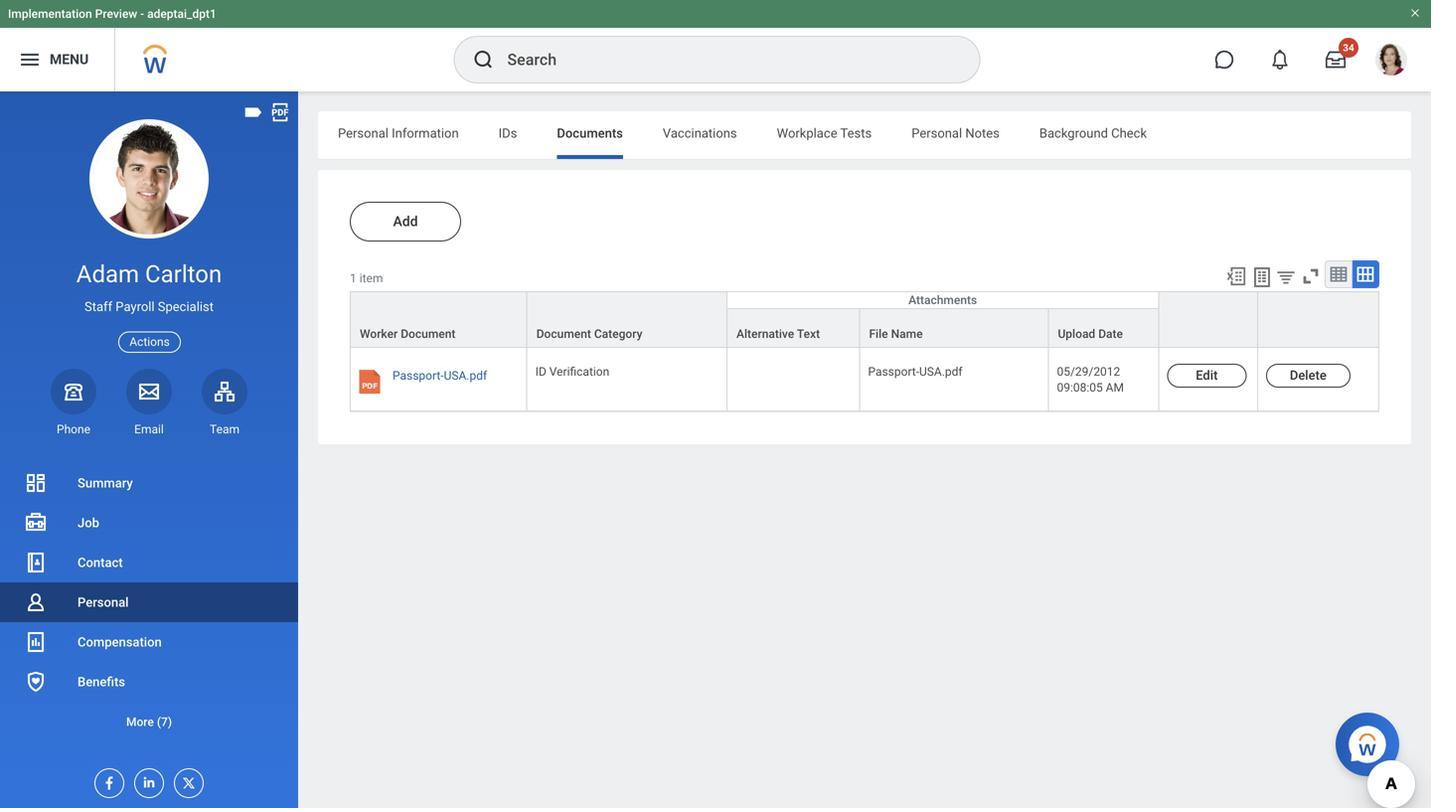 Task type: describe. For each thing, give the bounding box(es) containing it.
implementation preview -   adeptai_dpt1
[[8, 7, 217, 21]]

view team image
[[213, 380, 237, 403]]

tab list containing personal information
[[318, 111, 1412, 159]]

document inside popup button
[[536, 327, 591, 341]]

view printable version (pdf) image
[[269, 101, 291, 123]]

contact link
[[0, 543, 298, 583]]

passport- inside passport-usa.pdf link
[[393, 369, 444, 383]]

worker document
[[360, 327, 456, 341]]

1 horizontal spatial usa.pdf
[[920, 365, 963, 379]]

facebook image
[[95, 769, 117, 791]]

actions button
[[118, 332, 181, 353]]

phone adam carlton element
[[51, 421, 96, 437]]

inbox large image
[[1326, 50, 1346, 70]]

select to filter grid data image
[[1275, 266, 1297, 287]]

carlton
[[145, 260, 222, 288]]

contact image
[[24, 551, 48, 575]]

edit button
[[1167, 364, 1247, 388]]

add
[[393, 213, 418, 230]]

notes
[[966, 126, 1000, 141]]

specialist
[[158, 299, 214, 314]]

Search Workday  search field
[[507, 38, 939, 82]]

edit
[[1196, 368, 1218, 383]]

row containing attachments
[[350, 291, 1380, 348]]

compensation link
[[0, 622, 298, 662]]

id verification
[[536, 365, 610, 379]]

team
[[210, 422, 240, 436]]

am
[[1106, 381, 1124, 395]]

document category
[[536, 327, 643, 341]]

staff
[[85, 299, 112, 314]]

job
[[78, 515, 99, 530]]

fullscreen image
[[1300, 265, 1322, 287]]

job image
[[24, 511, 48, 535]]

information
[[392, 126, 459, 141]]

team adam carlton element
[[202, 421, 248, 437]]

34
[[1343, 42, 1355, 54]]

justify image
[[18, 48, 42, 72]]

worker document button
[[351, 292, 527, 347]]

row containing edit
[[350, 348, 1380, 412]]

more
[[126, 715, 154, 729]]

attachments
[[909, 293, 977, 307]]

alternative
[[737, 327, 794, 341]]

phone button
[[51, 369, 96, 437]]

benefits
[[78, 674, 125, 689]]

text
[[797, 327, 820, 341]]

export to worksheets image
[[1251, 265, 1274, 289]]

job link
[[0, 503, 298, 543]]

list containing summary
[[0, 463, 298, 742]]

benefits link
[[0, 662, 298, 702]]

compensation
[[78, 635, 162, 650]]

tests
[[841, 126, 872, 141]]

personal notes
[[912, 126, 1000, 141]]

vaccinations
[[663, 126, 737, 141]]

alternative text button
[[728, 309, 859, 347]]

upload
[[1058, 327, 1096, 341]]

more (7) button
[[0, 702, 298, 742]]

item
[[360, 271, 383, 285]]

benefits image
[[24, 670, 48, 694]]

upload date button
[[1049, 309, 1158, 347]]

05/29/2012 09:08:05 am
[[1057, 365, 1124, 395]]

expand table image
[[1356, 264, 1376, 284]]

preview
[[95, 7, 137, 21]]

table image
[[1329, 264, 1349, 284]]

close environment banner image
[[1410, 7, 1422, 19]]

alternative text
[[737, 327, 820, 341]]

add button
[[350, 202, 461, 242]]

file name button
[[860, 309, 1048, 347]]

ids
[[499, 126, 517, 141]]

date
[[1099, 327, 1123, 341]]

phone
[[57, 422, 90, 436]]



Task type: locate. For each thing, give the bounding box(es) containing it.
0 horizontal spatial passport-
[[393, 369, 444, 383]]

export to excel image
[[1226, 265, 1248, 287]]

summary link
[[0, 463, 298, 503]]

adam
[[76, 260, 139, 288]]

id
[[536, 365, 547, 379]]

linkedin image
[[135, 769, 157, 790]]

1 horizontal spatial passport-
[[868, 365, 920, 379]]

notifications large image
[[1270, 50, 1290, 70]]

tag image
[[243, 101, 264, 123]]

email adam carlton element
[[126, 421, 172, 437]]

implementation
[[8, 7, 92, 21]]

verification
[[550, 365, 610, 379]]

passport-usa.pdf down worker document
[[393, 369, 487, 383]]

1 horizontal spatial document
[[536, 327, 591, 341]]

1 item
[[350, 271, 383, 285]]

team link
[[202, 369, 248, 437]]

-
[[140, 7, 144, 21]]

passport- down file name at the right
[[868, 365, 920, 379]]

workplace tests
[[777, 126, 872, 141]]

1 row from the top
[[350, 291, 1380, 348]]

1 document from the left
[[401, 327, 456, 341]]

menu button
[[0, 28, 115, 91]]

document up passport-usa.pdf link
[[401, 327, 456, 341]]

compensation image
[[24, 630, 48, 654]]

document up the id verification element
[[536, 327, 591, 341]]

2 row from the top
[[350, 308, 1380, 348]]

(7)
[[157, 715, 172, 729]]

passport- down worker document
[[393, 369, 444, 383]]

34 button
[[1314, 38, 1359, 82]]

personal inside navigation pane region
[[78, 595, 129, 610]]

background check
[[1040, 126, 1147, 141]]

list
[[0, 463, 298, 742]]

menu banner
[[0, 0, 1431, 91]]

2 document from the left
[[536, 327, 591, 341]]

more (7)
[[126, 715, 172, 729]]

1
[[350, 271, 357, 285]]

workplace
[[777, 126, 838, 141]]

personal for personal information
[[338, 126, 389, 141]]

name
[[891, 327, 923, 341]]

1 horizontal spatial personal
[[338, 126, 389, 141]]

payroll
[[116, 299, 155, 314]]

email
[[134, 422, 164, 436]]

passport-usa.pdf
[[868, 365, 963, 379], [393, 369, 487, 383]]

more (7) button
[[0, 710, 298, 734]]

tab list
[[318, 111, 1412, 159]]

passport-usa.pdf down 'name'
[[868, 365, 963, 379]]

personal
[[338, 126, 389, 141], [912, 126, 962, 141], [78, 595, 129, 610]]

0 horizontal spatial passport-usa.pdf
[[393, 369, 487, 383]]

adeptai_dpt1
[[147, 7, 217, 21]]

attachments button
[[728, 292, 1158, 308]]

document inside popup button
[[401, 327, 456, 341]]

category
[[594, 327, 643, 341]]

delete button
[[1266, 364, 1351, 388]]

05/29/2012
[[1057, 365, 1121, 379]]

email button
[[126, 369, 172, 437]]

file name
[[869, 327, 923, 341]]

mail image
[[137, 380, 161, 403]]

search image
[[472, 48, 496, 72]]

personal left information
[[338, 126, 389, 141]]

cell
[[728, 348, 860, 412]]

phone image
[[60, 380, 87, 403]]

staff payroll specialist
[[85, 299, 214, 314]]

background
[[1040, 126, 1108, 141]]

usa.pdf down file name popup button
[[920, 365, 963, 379]]

row
[[350, 291, 1380, 348], [350, 308, 1380, 348], [350, 348, 1380, 412]]

09:08:05
[[1057, 381, 1103, 395]]

usa.pdf down worker document popup button
[[444, 369, 487, 383]]

contact
[[78, 555, 123, 570]]

personal link
[[0, 583, 298, 622]]

worker
[[360, 327, 398, 341]]

personal for personal notes
[[912, 126, 962, 141]]

navigation pane region
[[0, 91, 298, 808]]

upload date
[[1058, 327, 1123, 341]]

0 horizontal spatial document
[[401, 327, 456, 341]]

profile logan mcneil image
[[1376, 44, 1408, 80]]

summary
[[78, 476, 133, 491]]

personal down contact on the bottom of the page
[[78, 595, 129, 610]]

usa.pdf
[[920, 365, 963, 379], [444, 369, 487, 383]]

3 row from the top
[[350, 348, 1380, 412]]

toolbar
[[1217, 260, 1380, 291]]

row containing alternative text
[[350, 308, 1380, 348]]

passport-usa.pdf link
[[393, 364, 487, 399]]

check
[[1112, 126, 1147, 141]]

documents
[[557, 126, 623, 141]]

summary image
[[24, 471, 48, 495]]

passport-
[[868, 365, 920, 379], [393, 369, 444, 383]]

0 horizontal spatial usa.pdf
[[444, 369, 487, 383]]

x image
[[175, 769, 197, 791]]

document
[[401, 327, 456, 341], [536, 327, 591, 341]]

actions
[[129, 335, 170, 349]]

personal information
[[338, 126, 459, 141]]

delete
[[1290, 368, 1327, 383]]

id verification element
[[536, 361, 610, 379]]

personal image
[[24, 590, 48, 614]]

document category button
[[528, 292, 727, 347]]

personal left the notes at the top right
[[912, 126, 962, 141]]

2 horizontal spatial personal
[[912, 126, 962, 141]]

adam carlton
[[76, 260, 222, 288]]

menu
[[50, 51, 89, 68]]

file
[[869, 327, 888, 341]]

1 horizontal spatial passport-usa.pdf
[[868, 365, 963, 379]]

0 horizontal spatial personal
[[78, 595, 129, 610]]



Task type: vqa. For each thing, say whether or not it's contained in the screenshot.
the top Your
no



